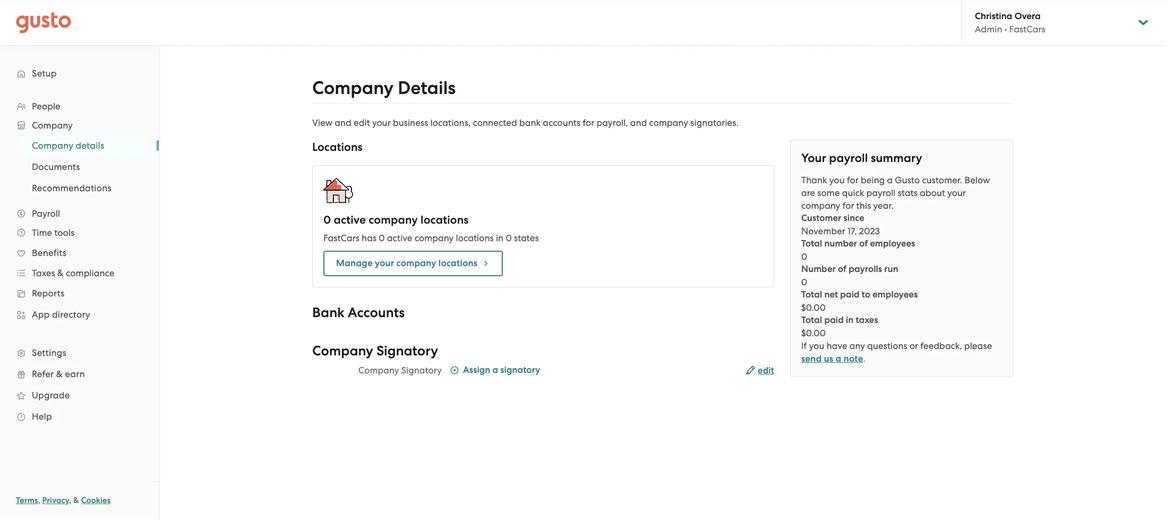 Task type: describe. For each thing, give the bounding box(es) containing it.
& for earn
[[56, 369, 63, 379]]

view and edit your business locations, connected bank accounts for payroll, and company signatories.
[[312, 117, 739, 128]]

refer
[[32, 369, 54, 379]]

0 vertical spatial edit
[[354, 117, 370, 128]]

taxes & compliance button
[[11, 263, 148, 283]]

states
[[514, 233, 539, 243]]

summary
[[871, 151, 923, 165]]

setup link
[[11, 64, 148, 83]]

customer
[[802, 212, 842, 224]]

details
[[398, 77, 456, 99]]

people
[[32, 101, 60, 112]]

0 vertical spatial paid
[[840, 289, 860, 300]]

edit inside button
[[758, 365, 775, 376]]

thank
[[802, 175, 828, 185]]

help
[[32, 411, 52, 422]]

feedback,
[[921, 341, 963, 351]]

earn
[[65, 369, 85, 379]]

signatories.
[[691, 117, 739, 128]]

1 vertical spatial employees
[[873, 289, 918, 300]]

help link
[[11, 407, 148, 426]]

view
[[312, 117, 333, 128]]

admin
[[975, 24, 1003, 35]]

1 horizontal spatial a
[[836, 353, 842, 364]]

has
[[362, 233, 377, 243]]

company button
[[11, 116, 148, 135]]

0 horizontal spatial fastcars
[[324, 233, 360, 243]]

2 and from the left
[[630, 117, 647, 128]]

company up manage your company locations 'link'
[[415, 233, 454, 243]]

cookies button
[[81, 494, 111, 507]]

•
[[1005, 24, 1008, 35]]

company details
[[312, 77, 456, 99]]

company inside 'link'
[[397, 258, 436, 269]]

17,
[[848, 226, 857, 236]]

1 and from the left
[[335, 117, 352, 128]]

bank accounts
[[312, 304, 405, 321]]

1 , from the left
[[38, 496, 40, 505]]

company inside dropdown button
[[32, 120, 73, 131]]

0 vertical spatial employees
[[870, 238, 916, 249]]

a inside "assign a signatory" button
[[493, 364, 498, 376]]

recommendations
[[32, 183, 111, 193]]

0 vertical spatial company signatory
[[312, 343, 438, 359]]

signatory
[[501, 364, 541, 376]]

company left signatories.
[[649, 117, 689, 128]]

upgrade
[[32, 390, 70, 401]]

2 vertical spatial for
[[843, 200, 855, 211]]

benefits
[[32, 248, 66, 258]]

1 total from the top
[[802, 238, 823, 249]]

some
[[818, 188, 840, 198]]

thank you for being a gusto customer. below are some quick payroll stats about your company for this year. customer since november 17, 2023 total number of employees 0 number of payrolls run 0 total net paid to employees $0.00 total paid in taxes $0.00 if you have any questions or feedback, please send us a note .
[[802, 175, 992, 364]]

your inside manage your company locations 'link'
[[375, 258, 394, 269]]

number
[[825, 238, 857, 249]]

tools
[[54, 227, 74, 238]]

below
[[965, 175, 991, 185]]

locations for manage your company locations
[[439, 258, 478, 269]]

1 vertical spatial paid
[[825, 314, 844, 326]]

1 vertical spatial you
[[809, 341, 825, 351]]

1 vertical spatial signatory
[[401, 365, 442, 376]]

0 vertical spatial for
[[583, 117, 595, 128]]

company details link
[[19, 136, 148, 155]]

3 total from the top
[[802, 314, 823, 326]]

year.
[[874, 200, 894, 211]]

in inside thank you for being a gusto customer. below are some quick payroll stats about your company for this year. customer since november 17, 2023 total number of employees 0 number of payrolls run 0 total net paid to employees $0.00 total paid in taxes $0.00 if you have any questions or feedback, please send us a note .
[[846, 314, 854, 326]]

0 active company locations
[[324, 213, 469, 227]]

privacy
[[42, 496, 69, 505]]

note
[[844, 353, 864, 364]]

stats
[[898, 188, 918, 198]]

list containing company details
[[0, 135, 159, 199]]

manage your company locations
[[336, 258, 478, 269]]

0 vertical spatial active
[[334, 213, 366, 227]]

0 vertical spatial payroll
[[829, 151, 868, 165]]

us
[[824, 353, 834, 364]]

refer & earn
[[32, 369, 85, 379]]

people button
[[11, 97, 148, 116]]

reports
[[32, 288, 65, 299]]

any
[[850, 341, 865, 351]]

time tools button
[[11, 223, 148, 242]]

0 vertical spatial your
[[372, 117, 391, 128]]

manage your company locations link
[[324, 251, 503, 276]]

payroll button
[[11, 204, 148, 223]]

1 horizontal spatial of
[[860, 238, 868, 249]]

fastcars has 0 active company locations in 0 states
[[324, 233, 539, 243]]

upgrade link
[[11, 386, 148, 405]]

directory
[[52, 309, 90, 320]]

1 $0.00 from the top
[[802, 302, 826, 313]]

benefits link
[[11, 243, 148, 262]]

gusto
[[895, 175, 920, 185]]

compliance
[[66, 268, 114, 278]]

send
[[802, 353, 822, 364]]

0 vertical spatial signatory
[[377, 343, 438, 359]]

2 vertical spatial &
[[73, 496, 79, 505]]

assign a signatory
[[463, 364, 541, 376]]

november
[[802, 226, 846, 236]]

your payroll summary
[[802, 151, 923, 165]]

connected
[[473, 117, 517, 128]]

customer.
[[922, 175, 963, 185]]

please
[[965, 341, 992, 351]]

accounts
[[543, 117, 581, 128]]

edit button
[[746, 364, 775, 377]]



Task type: locate. For each thing, give the bounding box(es) containing it.
home image
[[16, 12, 71, 33]]

recommendations link
[[19, 178, 148, 198]]

business
[[393, 117, 428, 128]]

payrolls
[[849, 263, 882, 275]]

& for compliance
[[57, 268, 64, 278]]

0 vertical spatial in
[[496, 233, 504, 243]]

0 horizontal spatial in
[[496, 233, 504, 243]]

of left payrolls on the bottom of the page
[[838, 263, 847, 275]]

signatory
[[377, 343, 438, 359], [401, 365, 442, 376]]

fastcars down overa
[[1010, 24, 1046, 35]]

a right us
[[836, 353, 842, 364]]

locations for 0 active company locations
[[421, 213, 469, 227]]

& right taxes
[[57, 268, 64, 278]]

send us a note link
[[802, 353, 864, 364]]

app
[[32, 309, 50, 320]]

& inside the taxes & compliance dropdown button
[[57, 268, 64, 278]]

paid down net
[[825, 314, 844, 326]]

and
[[335, 117, 352, 128], [630, 117, 647, 128]]

documents
[[32, 161, 80, 172]]

1 vertical spatial your
[[948, 188, 966, 198]]

your down has
[[375, 258, 394, 269]]

0 vertical spatial &
[[57, 268, 64, 278]]

locations up fastcars has 0 active company locations in 0 states
[[421, 213, 469, 227]]

0 vertical spatial of
[[860, 238, 868, 249]]

2 horizontal spatial a
[[887, 175, 893, 185]]

number
[[802, 263, 836, 275]]

2 vertical spatial locations
[[439, 258, 478, 269]]

locations down fastcars has 0 active company locations in 0 states
[[439, 258, 478, 269]]

2 , from the left
[[69, 496, 71, 505]]

gusto navigation element
[[0, 46, 159, 444]]

1 horizontal spatial edit
[[758, 365, 775, 376]]

christina overa admin • fastcars
[[975, 11, 1046, 35]]

fastcars left has
[[324, 233, 360, 243]]

paid
[[840, 289, 860, 300], [825, 314, 844, 326]]

.
[[864, 353, 866, 364]]

assign
[[463, 364, 491, 376]]

total
[[802, 238, 823, 249], [802, 289, 823, 300], [802, 314, 823, 326]]

cookies
[[81, 496, 111, 505]]

and right view
[[335, 117, 352, 128]]

list
[[0, 97, 159, 427], [0, 135, 159, 199], [802, 212, 1002, 339]]

your
[[372, 117, 391, 128], [948, 188, 966, 198], [375, 258, 394, 269]]

about
[[920, 188, 946, 198]]

0 horizontal spatial a
[[493, 364, 498, 376]]

quick
[[842, 188, 865, 198]]

signatory down the accounts
[[377, 343, 438, 359]]

0 horizontal spatial and
[[335, 117, 352, 128]]

locations inside 'link'
[[439, 258, 478, 269]]

net
[[825, 289, 838, 300]]

fastcars inside christina overa admin • fastcars
[[1010, 24, 1046, 35]]

0
[[324, 213, 331, 227], [379, 233, 385, 243], [506, 233, 512, 243], [802, 251, 808, 262], [802, 277, 808, 287]]

terms
[[16, 496, 38, 505]]

your
[[802, 151, 827, 165]]

$0.00
[[802, 302, 826, 313], [802, 328, 826, 338]]

have
[[827, 341, 848, 351]]

your inside thank you for being a gusto customer. below are some quick payroll stats about your company for this year. customer since november 17, 2023 total number of employees 0 number of payrolls run 0 total net paid to employees $0.00 total paid in taxes $0.00 if you have any questions or feedback, please send us a note .
[[948, 188, 966, 198]]

taxes
[[856, 314, 879, 326]]

of
[[860, 238, 868, 249], [838, 263, 847, 275]]

paid left to
[[840, 289, 860, 300]]

manage
[[336, 258, 373, 269]]

locations
[[312, 140, 363, 154]]

& left earn
[[56, 369, 63, 379]]

setup
[[32, 68, 57, 79]]

1 horizontal spatial and
[[630, 117, 647, 128]]

1 vertical spatial locations
[[456, 233, 494, 243]]

1 vertical spatial $0.00
[[802, 328, 826, 338]]

1 vertical spatial of
[[838, 263, 847, 275]]

in left taxes
[[846, 314, 854, 326]]

1 horizontal spatial in
[[846, 314, 854, 326]]

fastcars
[[1010, 24, 1046, 35], [324, 233, 360, 243]]

1 horizontal spatial you
[[830, 175, 845, 185]]

0 horizontal spatial ,
[[38, 496, 40, 505]]

1 horizontal spatial active
[[387, 233, 412, 243]]

$0.00 up if
[[802, 328, 826, 338]]

0 vertical spatial total
[[802, 238, 823, 249]]

0 vertical spatial you
[[830, 175, 845, 185]]

1 vertical spatial in
[[846, 314, 854, 326]]

0 horizontal spatial you
[[809, 341, 825, 351]]

time
[[32, 227, 52, 238]]

christina
[[975, 11, 1013, 22]]

2 total from the top
[[802, 289, 823, 300]]

1 vertical spatial for
[[847, 175, 859, 185]]

1 vertical spatial company signatory
[[358, 365, 442, 376]]

your left business
[[372, 117, 391, 128]]

if
[[802, 341, 807, 351]]

company inside thank you for being a gusto customer. below are some quick payroll stats about your company for this year. customer since november 17, 2023 total number of employees 0 number of payrolls run 0 total net paid to employees $0.00 total paid in taxes $0.00 if you have any questions or feedback, please send us a note .
[[802, 200, 841, 211]]

and right payroll,
[[630, 117, 647, 128]]

terms link
[[16, 496, 38, 505]]

of down 2023
[[860, 238, 868, 249]]

this
[[857, 200, 871, 211]]

settings
[[32, 347, 66, 358]]

assign a signatory button
[[450, 364, 541, 378]]

for up quick
[[847, 175, 859, 185]]

questions
[[868, 341, 908, 351]]

company signatory
[[312, 343, 438, 359], [358, 365, 442, 376]]

$0.00 down net
[[802, 302, 826, 313]]

your down customer.
[[948, 188, 966, 198]]

0 vertical spatial fastcars
[[1010, 24, 1046, 35]]

app directory
[[32, 309, 90, 320]]

1 vertical spatial &
[[56, 369, 63, 379]]

1 vertical spatial edit
[[758, 365, 775, 376]]

reports link
[[11, 284, 148, 303]]

company up has
[[369, 213, 418, 227]]

& inside refer & earn link
[[56, 369, 63, 379]]

company down fastcars has 0 active company locations in 0 states
[[397, 258, 436, 269]]

refer & earn link
[[11, 364, 148, 384]]

1 horizontal spatial fastcars
[[1010, 24, 1046, 35]]

1 vertical spatial total
[[802, 289, 823, 300]]

2 $0.00 from the top
[[802, 328, 826, 338]]

company up 'customer'
[[802, 200, 841, 211]]

you
[[830, 175, 845, 185], [809, 341, 825, 351]]

active down '0 active company locations'
[[387, 233, 412, 243]]

total up if
[[802, 314, 823, 326]]

are
[[802, 188, 816, 198]]

& left cookies button
[[73, 496, 79, 505]]

active up has
[[334, 213, 366, 227]]

employees up run
[[870, 238, 916, 249]]

terms , privacy , & cookies
[[16, 496, 111, 505]]

, left cookies button
[[69, 496, 71, 505]]

,
[[38, 496, 40, 505], [69, 496, 71, 505]]

total left net
[[802, 289, 823, 300]]

for left payroll,
[[583, 117, 595, 128]]

since
[[844, 212, 865, 224]]

company
[[649, 117, 689, 128], [802, 200, 841, 211], [369, 213, 418, 227], [415, 233, 454, 243], [397, 258, 436, 269]]

1 vertical spatial payroll
[[867, 188, 896, 198]]

0 vertical spatial locations
[[421, 213, 469, 227]]

bank
[[312, 304, 345, 321]]

or
[[910, 341, 919, 351]]

locations left states
[[456, 233, 494, 243]]

, left privacy link
[[38, 496, 40, 505]]

payroll up year.
[[867, 188, 896, 198]]

1 vertical spatial fastcars
[[324, 233, 360, 243]]

payroll up being
[[829, 151, 868, 165]]

payroll
[[829, 151, 868, 165], [867, 188, 896, 198]]

you up some
[[830, 175, 845, 185]]

edit
[[354, 117, 370, 128], [758, 365, 775, 376]]

you right if
[[809, 341, 825, 351]]

taxes & compliance
[[32, 268, 114, 278]]

company details
[[32, 140, 104, 151]]

employees down run
[[873, 289, 918, 300]]

total down november
[[802, 238, 823, 249]]

locations
[[421, 213, 469, 227], [456, 233, 494, 243], [439, 258, 478, 269]]

privacy link
[[42, 496, 69, 505]]

bank
[[519, 117, 541, 128]]

list containing people
[[0, 97, 159, 427]]

0 horizontal spatial edit
[[354, 117, 370, 128]]

details
[[76, 140, 104, 151]]

1 horizontal spatial ,
[[69, 496, 71, 505]]

in left states
[[496, 233, 504, 243]]

employees
[[870, 238, 916, 249], [873, 289, 918, 300]]

0 horizontal spatial active
[[334, 213, 366, 227]]

&
[[57, 268, 64, 278], [56, 369, 63, 379], [73, 496, 79, 505]]

1 vertical spatial active
[[387, 233, 412, 243]]

payroll inside thank you for being a gusto customer. below are some quick payroll stats about your company for this year. customer since november 17, 2023 total number of employees 0 number of payrolls run 0 total net paid to employees $0.00 total paid in taxes $0.00 if you have any questions or feedback, please send us a note .
[[867, 188, 896, 198]]

2 vertical spatial your
[[375, 258, 394, 269]]

taxes
[[32, 268, 55, 278]]

a right assign
[[493, 364, 498, 376]]

settings link
[[11, 343, 148, 362]]

app directory link
[[11, 305, 148, 324]]

2023
[[859, 226, 880, 236]]

time tools
[[32, 227, 74, 238]]

payroll
[[32, 208, 60, 219]]

list containing customer since
[[802, 212, 1002, 339]]

0 vertical spatial $0.00
[[802, 302, 826, 313]]

0 horizontal spatial of
[[838, 263, 847, 275]]

module__icon___go7vc image
[[450, 366, 459, 375]]

for down quick
[[843, 200, 855, 211]]

company
[[312, 77, 394, 99], [32, 120, 73, 131], [32, 140, 73, 151], [312, 343, 373, 359], [358, 365, 399, 376]]

2 vertical spatial total
[[802, 314, 823, 326]]

a right being
[[887, 175, 893, 185]]

signatory left module__icon___go7vc
[[401, 365, 442, 376]]



Task type: vqa. For each thing, say whether or not it's contained in the screenshot.
Manage your company locations link
yes



